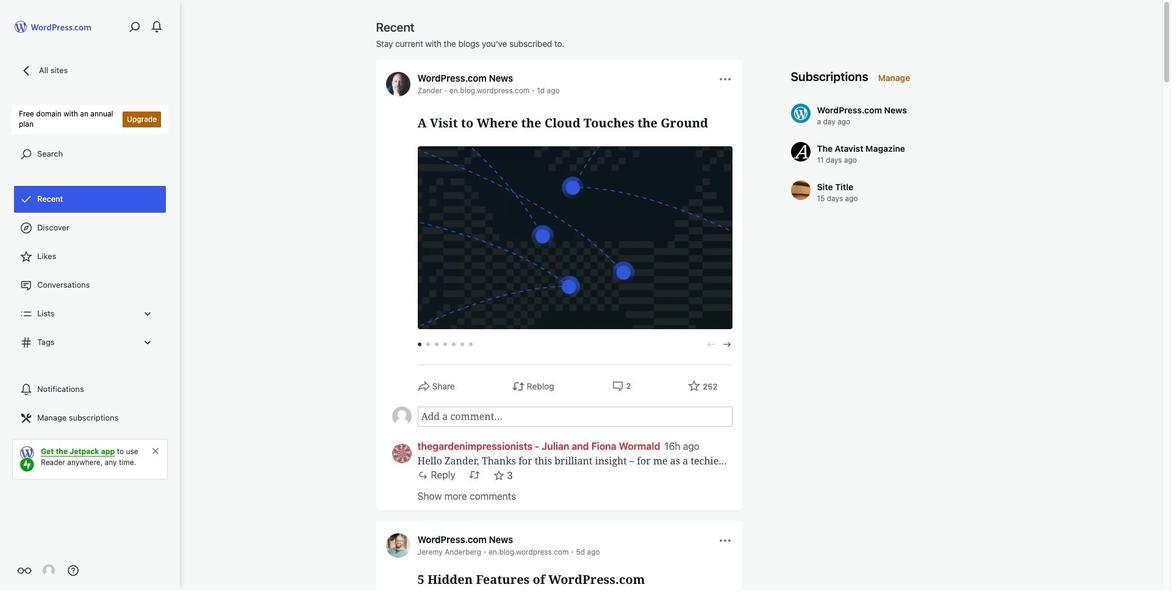 Task type: describe. For each thing, give the bounding box(es) containing it.
jeremy miller image
[[392, 407, 411, 426]]

zander image
[[386, 72, 410, 96]]

toggle menu image
[[718, 534, 732, 548]]

reader image
[[17, 564, 32, 578]]

Add a comment… text field
[[417, 407, 732, 427]]

keyboard_arrow_down image
[[141, 336, 154, 349]]



Task type: locate. For each thing, give the bounding box(es) containing it.
toggle menu image
[[718, 72, 732, 87]]

jeremy anderberg image
[[386, 534, 410, 558]]

reblog image
[[469, 470, 480, 481]]

thegardenimpressionists - julian and fiona wormald image
[[392, 444, 411, 464]]

next image
[[721, 339, 732, 350]]

main content
[[376, 20, 1171, 590]]

jeremy miller image
[[43, 565, 55, 577]]

keyboard_arrow_down image
[[141, 308, 154, 320]]

group
[[392, 407, 732, 427]]

previous image
[[705, 339, 716, 350]]

pager controls element
[[417, 339, 732, 350]]

dismiss image
[[151, 446, 160, 456]]



Task type: vqa. For each thing, say whether or not it's contained in the screenshot.
text field
no



